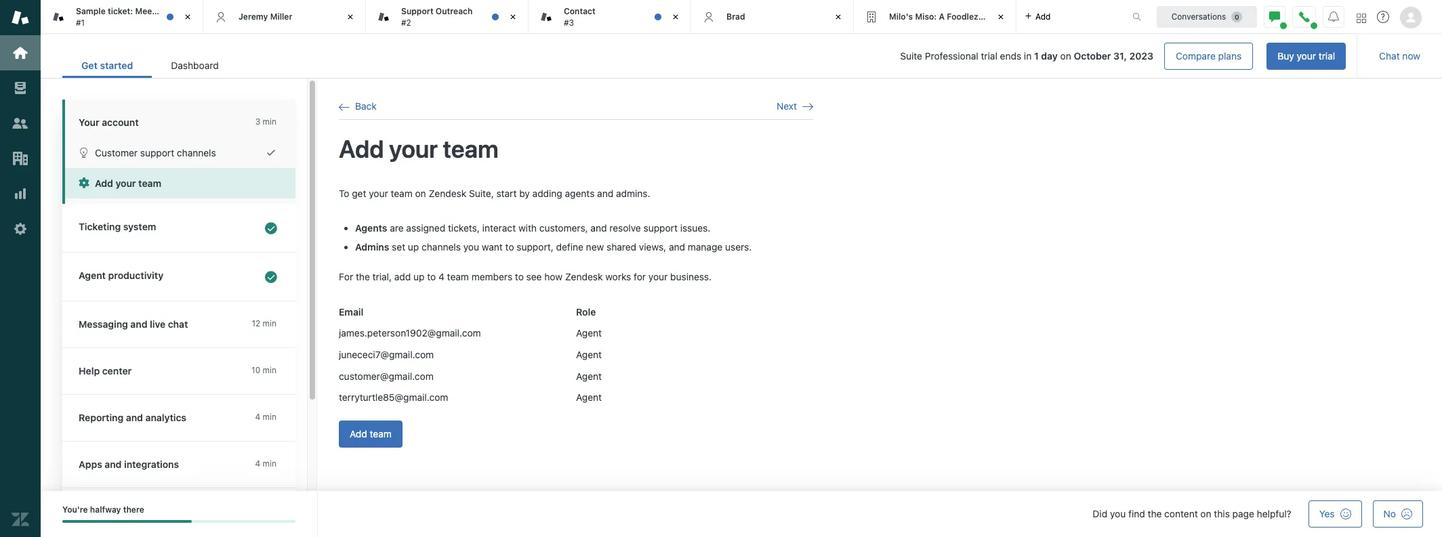 Task type: locate. For each thing, give the bounding box(es) containing it.
your
[[1297, 50, 1316, 62], [389, 134, 438, 164], [116, 178, 136, 189], [369, 187, 388, 199], [648, 271, 668, 283]]

1 trial from the left
[[981, 50, 998, 62]]

footer
[[41, 491, 1442, 537]]

milo's miso: a foodlez subsidiary tab
[[854, 0, 1023, 34]]

started
[[100, 60, 133, 71]]

your inside button
[[116, 178, 136, 189]]

add down customer
[[95, 178, 113, 189]]

close image right meet at top left
[[181, 10, 195, 24]]

support inside button
[[140, 147, 174, 159]]

add button
[[1017, 0, 1059, 33]]

on left this
[[1201, 508, 1212, 520]]

support
[[140, 147, 174, 159], [644, 222, 678, 234]]

zendesk
[[429, 187, 466, 199], [565, 271, 603, 283]]

5 close image from the left
[[832, 10, 845, 24]]

0 vertical spatial add
[[1036, 11, 1051, 21]]

sample ticket: meet the ticket #1
[[76, 6, 195, 27]]

add inside content-title region
[[339, 134, 384, 164]]

find
[[1128, 508, 1145, 520]]

0 horizontal spatial you
[[463, 241, 479, 253]]

to right the want
[[505, 241, 514, 253]]

footer containing did you find the content on this page helpful?
[[41, 491, 1442, 537]]

terryturtle85@gmail.com
[[339, 392, 448, 403]]

1 horizontal spatial zendesk
[[565, 271, 603, 283]]

the right the 'for'
[[356, 271, 370, 283]]

your inside button
[[1297, 50, 1316, 62]]

0 horizontal spatial trial
[[981, 50, 998, 62]]

support,
[[517, 241, 554, 253]]

2 min from the top
[[263, 319, 277, 329]]

you
[[463, 241, 479, 253], [1110, 508, 1126, 520]]

compare plans
[[1176, 50, 1242, 62]]

1 4 min from the top
[[255, 412, 277, 422]]

0 vertical spatial add your team
[[339, 134, 499, 164]]

2 horizontal spatial on
[[1201, 508, 1212, 520]]

1 vertical spatial add
[[394, 271, 411, 283]]

customers image
[[12, 115, 29, 132]]

get help image
[[1377, 11, 1389, 23]]

and right agents
[[597, 187, 614, 199]]

0 vertical spatial on
[[1060, 50, 1071, 62]]

team inside button
[[370, 428, 392, 440]]

add down terryturtle85@gmail.com
[[350, 428, 367, 440]]

team down the customer support channels
[[138, 178, 161, 189]]

trial down notifications image
[[1319, 50, 1335, 62]]

tab containing sample ticket: meet the ticket
[[41, 0, 203, 34]]

1 horizontal spatial support
[[644, 222, 678, 234]]

add your team
[[339, 134, 499, 164], [95, 178, 161, 189]]

1 horizontal spatial add your team
[[339, 134, 499, 164]]

4 close image from the left
[[669, 10, 682, 24]]

notifications image
[[1328, 11, 1339, 22]]

3 min from the top
[[263, 365, 277, 375]]

0 horizontal spatial zendesk
[[429, 187, 466, 199]]

1 horizontal spatial on
[[1060, 50, 1071, 62]]

buy your trial
[[1278, 50, 1335, 62]]

the inside sample ticket: meet the ticket #1
[[157, 6, 170, 16]]

0 horizontal spatial to
[[427, 271, 436, 283]]

min for messaging and live chat
[[263, 319, 277, 329]]

customer support channels button
[[65, 138, 296, 168]]

channels
[[177, 147, 216, 159], [422, 241, 461, 253]]

you're
[[62, 505, 88, 515]]

agent
[[79, 270, 106, 281], [576, 328, 602, 339], [576, 349, 602, 361], [576, 370, 602, 382], [576, 392, 602, 403]]

with
[[518, 222, 537, 234]]

0 vertical spatial channels
[[177, 147, 216, 159]]

October 31, 2023 text field
[[1074, 50, 1154, 62]]

0 vertical spatial 4
[[438, 271, 445, 283]]

close image
[[181, 10, 195, 24], [344, 10, 357, 24], [506, 10, 520, 24], [669, 10, 682, 24], [832, 10, 845, 24], [994, 10, 1008, 24]]

ticketing
[[79, 221, 121, 232]]

0 vertical spatial the
[[157, 6, 170, 16]]

1 horizontal spatial you
[[1110, 508, 1126, 520]]

zendesk left suite,
[[429, 187, 466, 199]]

miso:
[[915, 11, 937, 22]]

contact #3
[[564, 6, 596, 27]]

resolve
[[609, 222, 641, 234]]

the for sample ticket: meet the ticket #1
[[157, 6, 170, 16]]

4 for reporting and analytics
[[255, 412, 260, 422]]

and right views,
[[669, 241, 685, 253]]

0 horizontal spatial add
[[394, 271, 411, 283]]

add inside button
[[95, 178, 113, 189]]

2 4 min from the top
[[255, 459, 277, 469]]

1 horizontal spatial the
[[356, 271, 370, 283]]

0 horizontal spatial on
[[415, 187, 426, 199]]

your inside content-title region
[[389, 134, 438, 164]]

to left 'see'
[[515, 271, 524, 283]]

team
[[443, 134, 499, 164], [138, 178, 161, 189], [391, 187, 413, 199], [447, 271, 469, 283], [370, 428, 392, 440]]

get started image
[[12, 44, 29, 62]]

#1
[[76, 17, 85, 27]]

zendesk image
[[12, 511, 29, 529]]

1 horizontal spatial add
[[1036, 11, 1051, 21]]

close image left 'milo's' in the right top of the page
[[832, 10, 845, 24]]

0 vertical spatial up
[[408, 241, 419, 253]]

add up the day
[[1036, 11, 1051, 21]]

center
[[102, 365, 132, 377]]

1 vertical spatial the
[[356, 271, 370, 283]]

section
[[249, 43, 1346, 70]]

you right did
[[1110, 508, 1126, 520]]

back
[[355, 100, 377, 112]]

up right trial,
[[413, 271, 425, 283]]

1 tab from the left
[[41, 0, 203, 34]]

day
[[1041, 50, 1058, 62]]

content
[[1165, 508, 1198, 520]]

1 vertical spatial on
[[415, 187, 426, 199]]

6 close image from the left
[[994, 10, 1008, 24]]

section containing suite professional trial ends in
[[249, 43, 1346, 70]]

1 vertical spatial add
[[95, 178, 113, 189]]

add right trial,
[[394, 271, 411, 283]]

close image inside brad tab
[[832, 10, 845, 24]]

buy
[[1278, 50, 1294, 62]]

customer
[[95, 147, 138, 159]]

on right the day
[[1060, 50, 1071, 62]]

2 vertical spatial the
[[1148, 508, 1162, 520]]

jeremy miller tab
[[203, 0, 366, 34]]

2 tab from the left
[[366, 0, 529, 34]]

close image left brad in the top of the page
[[669, 10, 682, 24]]

tab list
[[62, 53, 238, 78]]

4 inside region
[[438, 271, 445, 283]]

the right meet at top left
[[157, 6, 170, 16]]

2 trial from the left
[[1319, 50, 1335, 62]]

3 tab from the left
[[529, 0, 691, 34]]

suite,
[[469, 187, 494, 199]]

agent for customer@gmail.com
[[576, 370, 602, 382]]

add your team button
[[65, 168, 296, 199]]

button displays agent's chat status as online. image
[[1269, 11, 1280, 22]]

page
[[1233, 508, 1254, 520]]

you down tickets,
[[463, 241, 479, 253]]

region
[[339, 187, 813, 464]]

min for help center
[[263, 365, 277, 375]]

support up the add your team button
[[140, 147, 174, 159]]

0 horizontal spatial channels
[[177, 147, 216, 159]]

1 min from the top
[[263, 117, 277, 127]]

the right find at bottom
[[1148, 508, 1162, 520]]

support up views,
[[644, 222, 678, 234]]

0 horizontal spatial add your team
[[95, 178, 161, 189]]

1 vertical spatial add your team
[[95, 178, 161, 189]]

suite
[[900, 50, 922, 62]]

on
[[1060, 50, 1071, 62], [415, 187, 426, 199], [1201, 508, 1212, 520]]

business.
[[670, 271, 712, 283]]

james.peterson1902@gmail.com
[[339, 328, 481, 339]]

min inside your account heading
[[263, 117, 277, 127]]

close image left #2 on the top of the page
[[344, 10, 357, 24]]

sample
[[76, 6, 106, 16]]

zendesk right how
[[565, 271, 603, 283]]

5 min from the top
[[263, 459, 277, 469]]

team up suite,
[[443, 134, 499, 164]]

on up assigned
[[415, 187, 426, 199]]

2 horizontal spatial to
[[515, 271, 524, 283]]

chat
[[168, 319, 188, 330]]

apps
[[79, 459, 102, 470]]

1 vertical spatial channels
[[422, 241, 461, 253]]

are
[[390, 222, 404, 234]]

2023
[[1130, 50, 1154, 62]]

get
[[81, 60, 98, 71]]

channels up the add your team button
[[177, 147, 216, 159]]

0 vertical spatial zendesk
[[429, 187, 466, 199]]

issues.
[[680, 222, 710, 234]]

1 close image from the left
[[181, 10, 195, 24]]

team down terryturtle85@gmail.com
[[370, 428, 392, 440]]

for the trial, add up to 4 team members to see how zendesk works for your business.
[[339, 271, 712, 283]]

reporting
[[79, 412, 124, 424]]

to down assigned
[[427, 271, 436, 283]]

and right apps
[[105, 459, 122, 470]]

and up new
[[591, 222, 607, 234]]

add
[[339, 134, 384, 164], [95, 178, 113, 189], [350, 428, 367, 440]]

this
[[1214, 508, 1230, 520]]

trial inside button
[[1319, 50, 1335, 62]]

0 horizontal spatial support
[[140, 147, 174, 159]]

foodlez
[[947, 11, 978, 22]]

add inside button
[[350, 428, 367, 440]]

channels down assigned
[[422, 241, 461, 253]]

2 vertical spatial add
[[350, 428, 367, 440]]

live
[[150, 319, 165, 330]]

1 vertical spatial 4
[[255, 412, 260, 422]]

ticket:
[[108, 6, 133, 16]]

junececi7@gmail.com
[[339, 349, 434, 361]]

and left analytics
[[126, 412, 143, 424]]

yes
[[1319, 508, 1335, 520]]

apps and integrations
[[79, 459, 179, 470]]

0 vertical spatial you
[[463, 241, 479, 253]]

organizations image
[[12, 150, 29, 167]]

professional
[[925, 50, 978, 62]]

1 vertical spatial support
[[644, 222, 678, 234]]

close image left add popup button
[[994, 10, 1008, 24]]

4 min
[[255, 412, 277, 422], [255, 459, 277, 469]]

2 vertical spatial on
[[1201, 508, 1212, 520]]

2 close image from the left
[[344, 10, 357, 24]]

agent productivity
[[79, 270, 163, 281]]

up right set
[[408, 241, 419, 253]]

trial left ends
[[981, 50, 998, 62]]

add down back button
[[339, 134, 384, 164]]

#3
[[564, 17, 574, 27]]

new
[[586, 241, 604, 253]]

now
[[1403, 50, 1421, 62]]

team inside content-title region
[[443, 134, 499, 164]]

close image left #3
[[506, 10, 520, 24]]

get started
[[81, 60, 133, 71]]

tab
[[41, 0, 203, 34], [366, 0, 529, 34], [529, 0, 691, 34]]

main element
[[0, 0, 41, 537]]

on inside section
[[1060, 50, 1071, 62]]

the for did you find the content on this page helpful?
[[1148, 508, 1162, 520]]

1 horizontal spatial trial
[[1319, 50, 1335, 62]]

tab list containing get started
[[62, 53, 238, 78]]

1 vertical spatial you
[[1110, 508, 1126, 520]]

0 vertical spatial add
[[339, 134, 384, 164]]

see
[[526, 271, 542, 283]]

brad
[[727, 11, 745, 22]]

zendesk products image
[[1357, 13, 1366, 23]]

views,
[[639, 241, 666, 253]]

0 vertical spatial support
[[140, 147, 174, 159]]

2 horizontal spatial the
[[1148, 508, 1162, 520]]

team up are
[[391, 187, 413, 199]]

trial,
[[372, 271, 392, 283]]

1 vertical spatial 4 min
[[255, 459, 277, 469]]

reporting image
[[12, 185, 29, 203]]

4 min from the top
[[263, 412, 277, 422]]

2 vertical spatial 4
[[255, 459, 260, 469]]

add for add team button on the bottom left of page
[[350, 428, 367, 440]]

0 vertical spatial 4 min
[[255, 412, 277, 422]]

trial
[[981, 50, 998, 62], [1319, 50, 1335, 62]]

10
[[252, 365, 260, 375]]

1 horizontal spatial channels
[[422, 241, 461, 253]]

plans
[[1218, 50, 1242, 62]]

0 horizontal spatial the
[[157, 6, 170, 16]]

jeremy
[[239, 11, 268, 22]]

back button
[[339, 100, 377, 113]]



Task type: describe. For each thing, give the bounding box(es) containing it.
admins.
[[616, 187, 650, 199]]

miller
[[270, 11, 292, 22]]

october
[[1074, 50, 1111, 62]]

system
[[123, 221, 156, 232]]

min for apps and integrations
[[263, 459, 277, 469]]

support
[[401, 6, 434, 16]]

shared
[[607, 241, 637, 253]]

and left live
[[130, 319, 147, 330]]

help center
[[79, 365, 132, 377]]

min for your account
[[263, 117, 277, 127]]

#2
[[401, 17, 411, 27]]

next button
[[777, 100, 813, 113]]

content-title region
[[339, 134, 813, 165]]

dashboard
[[171, 60, 219, 71]]

zendesk support image
[[12, 9, 29, 26]]

add inside popup button
[[1036, 11, 1051, 21]]

suite professional trial ends in 1 day on october 31, 2023
[[900, 50, 1154, 62]]

add for content-title region
[[339, 134, 384, 164]]

compare plans button
[[1164, 43, 1253, 70]]

helpful?
[[1257, 508, 1292, 520]]

admin image
[[12, 220, 29, 238]]

assigned
[[406, 222, 445, 234]]

12
[[252, 319, 260, 329]]

1
[[1034, 50, 1039, 62]]

outreach
[[436, 6, 473, 16]]

members
[[472, 271, 512, 283]]

interact
[[482, 222, 516, 234]]

trial for your
[[1319, 50, 1335, 62]]

set
[[392, 241, 405, 253]]

get
[[352, 187, 366, 199]]

agent for terryturtle85@gmail.com
[[576, 392, 602, 403]]

close image inside milo's miso: a foodlez subsidiary tab
[[994, 10, 1008, 24]]

tickets,
[[448, 222, 480, 234]]

1 vertical spatial zendesk
[[565, 271, 603, 283]]

messaging and live chat
[[79, 319, 188, 330]]

meet
[[135, 6, 155, 16]]

4 for apps and integrations
[[255, 459, 260, 469]]

your
[[79, 117, 99, 128]]

tab containing support outreach
[[366, 0, 529, 34]]

4 min for analytics
[[255, 412, 277, 422]]

chat
[[1379, 50, 1400, 62]]

agents are assigned tickets, interact with customers, and resolve support issues.
[[355, 222, 710, 234]]

add inside region
[[394, 271, 411, 283]]

productivity
[[108, 270, 163, 281]]

to get your team on zendesk suite, start by adding agents and admins.
[[339, 187, 650, 199]]

your account
[[79, 117, 139, 128]]

for
[[339, 271, 353, 283]]

compare
[[1176, 50, 1216, 62]]

account
[[102, 117, 139, 128]]

agent for james.peterson1902@gmail.com
[[576, 328, 602, 339]]

channels inside button
[[177, 147, 216, 159]]

tabs tab list
[[41, 0, 1118, 34]]

jeremy miller
[[239, 11, 292, 22]]

milo's miso: a foodlez subsidiary
[[889, 11, 1023, 22]]

close image inside jeremy miller tab
[[344, 10, 357, 24]]

agents
[[355, 222, 387, 234]]

works
[[605, 271, 631, 283]]

progress-bar progress bar
[[62, 521, 296, 524]]

dashboard tab
[[152, 53, 238, 78]]

help
[[79, 365, 100, 377]]

analytics
[[145, 412, 186, 424]]

progress bar image
[[62, 521, 192, 524]]

12 min
[[252, 319, 277, 329]]

start
[[496, 187, 517, 199]]

a
[[939, 11, 945, 22]]

chat now button
[[1369, 43, 1431, 70]]

buy your trial button
[[1267, 43, 1346, 70]]

ends
[[1000, 50, 1021, 62]]

your account heading
[[62, 100, 296, 138]]

support outreach #2
[[401, 6, 473, 27]]

tab containing contact
[[529, 0, 691, 34]]

trial for professional
[[981, 50, 998, 62]]

did
[[1093, 508, 1108, 520]]

no button
[[1373, 501, 1423, 528]]

min for reporting and analytics
[[263, 412, 277, 422]]

to
[[339, 187, 349, 199]]

agent inside dropdown button
[[79, 270, 106, 281]]

agents
[[565, 187, 595, 199]]

conversations button
[[1157, 6, 1257, 27]]

add your team inside button
[[95, 178, 161, 189]]

support inside region
[[644, 222, 678, 234]]

agent for junececi7@gmail.com
[[576, 349, 602, 361]]

customers,
[[539, 222, 588, 234]]

chat now
[[1379, 50, 1421, 62]]

team inside button
[[138, 178, 161, 189]]

1 vertical spatial up
[[413, 271, 425, 283]]

no
[[1384, 508, 1396, 520]]

manage
[[688, 241, 723, 253]]

admins
[[355, 241, 389, 253]]

agent productivity button
[[62, 253, 293, 301]]

admins set up channels you want to support, define new shared views, and manage users.
[[355, 241, 752, 253]]

views image
[[12, 79, 29, 97]]

team left members
[[447, 271, 469, 283]]

customer support channels
[[95, 147, 216, 159]]

you inside region
[[463, 241, 479, 253]]

halfway
[[90, 505, 121, 515]]

messaging
[[79, 319, 128, 330]]

define
[[556, 241, 583, 253]]

3 close image from the left
[[506, 10, 520, 24]]

reporting and analytics
[[79, 412, 186, 424]]

in
[[1024, 50, 1032, 62]]

contact
[[564, 6, 596, 16]]

add your team inside content-title region
[[339, 134, 499, 164]]

by
[[519, 187, 530, 199]]

add team
[[350, 428, 392, 440]]

region containing to get your team on zendesk suite, start by adding agents and admins.
[[339, 187, 813, 464]]

3 min
[[255, 117, 277, 127]]

1 horizontal spatial to
[[505, 241, 514, 253]]

brad tab
[[691, 0, 854, 34]]

yes button
[[1309, 501, 1362, 528]]

integrations
[[124, 459, 179, 470]]

adding
[[532, 187, 562, 199]]

4 min for integrations
[[255, 459, 277, 469]]

on inside region
[[415, 187, 426, 199]]

31,
[[1114, 50, 1127, 62]]

did you find the content on this page helpful?
[[1093, 508, 1292, 520]]

there
[[123, 505, 144, 515]]



Task type: vqa. For each thing, say whether or not it's contained in the screenshot.


